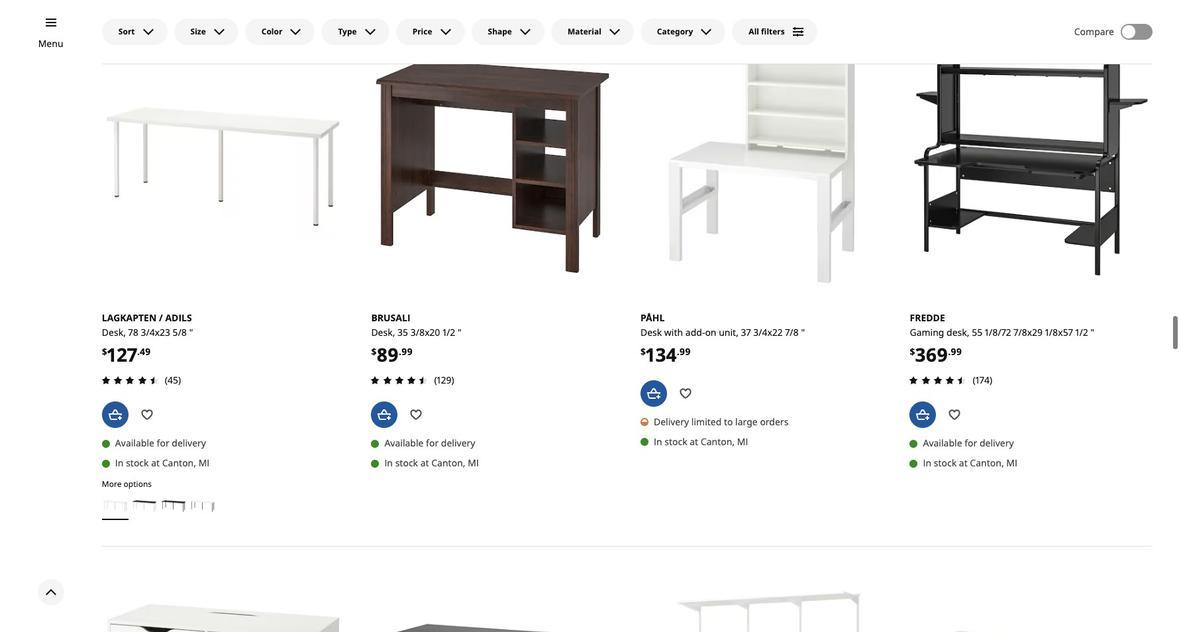 Task type: vqa. For each thing, say whether or not it's contained in the screenshot.
Type Popup Button
yes



Task type: locate. For each thing, give the bounding box(es) containing it.
available down review: 4.6 out of 5 stars. total reviews: 129 image
[[385, 437, 424, 449]]

99 down 35
[[402, 345, 413, 358]]

desk, inside brusali desk, 35 3/8x20 1/2 " $ 89 . 99
[[371, 326, 395, 338]]

1 1/2 from the left
[[443, 326, 456, 338]]

. down 35
[[399, 345, 402, 358]]

at for 134
[[690, 435, 699, 448]]

2 for from the left
[[426, 437, 439, 449]]

99 down desk,
[[951, 345, 962, 358]]

canton, for 134
[[701, 435, 735, 448]]

påhl desk with add-on unit, 37 3/4x22 7/8 " $ 134 . 99
[[641, 311, 805, 367]]

5/8
[[173, 326, 187, 338]]

for down (174)
[[965, 437, 978, 449]]

for down (129)
[[426, 437, 439, 449]]

" right 3/8x20
[[458, 326, 462, 338]]

2 1/2 from the left
[[1076, 326, 1089, 338]]

3 . from the left
[[399, 345, 402, 358]]

2 . from the left
[[677, 345, 680, 358]]

2 horizontal spatial available for delivery
[[924, 437, 1014, 449]]

$ inside påhl desk with add-on unit, 37 3/4x22 7/8 " $ 134 . 99
[[641, 345, 646, 358]]

stock for 127
[[126, 457, 149, 469]]

stock
[[665, 435, 688, 448], [126, 457, 149, 469], [395, 457, 418, 469], [934, 457, 957, 469]]

1 delivery from the left
[[172, 437, 206, 449]]

stock for 134
[[665, 435, 688, 448]]

1 horizontal spatial available
[[385, 437, 424, 449]]

2 delivery from the left
[[441, 437, 476, 449]]

desk,
[[102, 326, 126, 338], [371, 326, 395, 338]]

1 horizontal spatial delivery
[[441, 437, 476, 449]]

2 " from the left
[[802, 326, 805, 338]]

sort
[[119, 26, 135, 37]]

3 99 from the left
[[951, 345, 962, 358]]

3 " from the left
[[458, 326, 462, 338]]

0 horizontal spatial available
[[115, 437, 154, 449]]

1 horizontal spatial available for delivery
[[385, 437, 476, 449]]

" inside lagkapten / adils desk, 78 3/4x23 5/8 " $ 127 . 49
[[189, 326, 193, 338]]

2 99 from the left
[[402, 345, 413, 358]]

1 $ from the left
[[102, 345, 107, 358]]

available for delivery
[[115, 437, 206, 449], [385, 437, 476, 449], [924, 437, 1014, 449]]

2 available for delivery from the left
[[385, 437, 476, 449]]

. down desk,
[[949, 345, 951, 358]]

(174)
[[973, 374, 993, 386]]

review: 4.6 out of 5 stars. total reviews: 129 image
[[367, 373, 432, 388]]

1 horizontal spatial desk,
[[371, 326, 395, 338]]

4 . from the left
[[949, 345, 951, 358]]

4 " from the left
[[1091, 326, 1095, 338]]

0 horizontal spatial desk,
[[102, 326, 126, 338]]

fredde gaming desk, 55 1/8/72 7/8x29 1/8x57 1/2 " $ 369 . 99
[[910, 311, 1095, 367]]

available for delivery down (129)
[[385, 437, 476, 449]]

3 available for delivery from the left
[[924, 437, 1014, 449]]

adils
[[165, 311, 192, 324]]

in for 127
[[115, 457, 124, 469]]

size button
[[174, 19, 238, 45]]

available for delivery up options
[[115, 437, 206, 449]]

1/2 right 3/8x20
[[443, 326, 456, 338]]

more options
[[102, 479, 152, 490]]

1 horizontal spatial 1/2
[[1076, 326, 1089, 338]]

" right 1/8x57
[[1091, 326, 1095, 338]]

review: 4.5 out of 5 stars. total reviews: 45 image
[[98, 373, 162, 388]]

1/2
[[443, 326, 456, 338], [1076, 326, 1089, 338]]

.
[[137, 345, 140, 358], [677, 345, 680, 358], [399, 345, 402, 358], [949, 345, 951, 358]]

0 horizontal spatial available for delivery
[[115, 437, 206, 449]]

$ down the "desk"
[[641, 345, 646, 358]]

89
[[377, 342, 399, 367]]

0 horizontal spatial 99
[[402, 345, 413, 358]]

1 available for delivery from the left
[[115, 437, 206, 449]]

mi for 134
[[737, 435, 749, 448]]

2 available from the left
[[385, 437, 424, 449]]

1 horizontal spatial for
[[426, 437, 439, 449]]

at for 127
[[151, 457, 160, 469]]

$ up review: 4.5 out of 5 stars. total reviews: 45 image
[[102, 345, 107, 358]]

99
[[680, 345, 691, 358], [402, 345, 413, 358], [951, 345, 962, 358]]

3 for from the left
[[965, 437, 978, 449]]

3 available from the left
[[924, 437, 963, 449]]

$ down the gaming
[[910, 345, 916, 358]]

1/8x57
[[1046, 326, 1074, 338]]

lagkapten
[[102, 311, 157, 324]]

for
[[157, 437, 169, 449], [426, 437, 439, 449], [965, 437, 978, 449]]

mi for 89
[[468, 457, 479, 469]]

99 down 'add-'
[[680, 345, 691, 358]]

desk
[[641, 326, 662, 338]]

2 horizontal spatial 99
[[951, 345, 962, 358]]

. inside lagkapten / adils desk, 78 3/4x23 5/8 " $ 127 . 49
[[137, 345, 140, 358]]

desk, left 78
[[102, 326, 126, 338]]

. down with
[[677, 345, 680, 358]]

all
[[749, 26, 760, 37]]

lagkapten / adils desk, 78 3/4x23 5/8 " $ 127 . 49
[[102, 311, 193, 367]]

desk, down brusali
[[371, 326, 395, 338]]

all filters button
[[733, 19, 818, 45]]

category button
[[641, 19, 726, 45]]

1 . from the left
[[137, 345, 140, 358]]

fredde
[[910, 311, 946, 324]]

påhl
[[641, 311, 665, 324]]

1 99 from the left
[[680, 345, 691, 358]]

" inside brusali desk, 35 3/8x20 1/2 " $ 89 . 99
[[458, 326, 462, 338]]

2 horizontal spatial delivery
[[980, 437, 1014, 449]]

menu button
[[38, 36, 63, 51]]

price button
[[396, 19, 465, 45]]

1/2 right 1/8x57
[[1076, 326, 1089, 338]]

available
[[115, 437, 154, 449], [385, 437, 424, 449], [924, 437, 963, 449]]

available down "review: 4.4 out of 5 stars. total reviews: 174" image
[[924, 437, 963, 449]]

. down 78
[[137, 345, 140, 358]]

in stock at canton, mi
[[654, 435, 749, 448], [115, 457, 210, 469], [385, 457, 479, 469], [924, 457, 1018, 469]]

0 horizontal spatial 1/2
[[443, 326, 456, 338]]

to
[[724, 415, 733, 428]]

delivery down (174)
[[980, 437, 1014, 449]]

3 $ from the left
[[371, 345, 377, 358]]

1 " from the left
[[189, 326, 193, 338]]

available for delivery down (174)
[[924, 437, 1014, 449]]

134
[[646, 342, 677, 367]]

delivery down (129)
[[441, 437, 476, 449]]

1 horizontal spatial 99
[[680, 345, 691, 358]]

2 horizontal spatial for
[[965, 437, 978, 449]]

for down (45)
[[157, 437, 169, 449]]

$ down brusali
[[371, 345, 377, 358]]

99 inside brusali desk, 35 3/8x20 1/2 " $ 89 . 99
[[402, 345, 413, 358]]

1 for from the left
[[157, 437, 169, 449]]

" right 5/8
[[189, 326, 193, 338]]

in
[[654, 435, 662, 448], [115, 457, 124, 469], [385, 457, 393, 469], [924, 457, 932, 469]]

$
[[102, 345, 107, 358], [641, 345, 646, 358], [371, 345, 377, 358], [910, 345, 916, 358]]

available up options
[[115, 437, 154, 449]]

category
[[657, 26, 693, 37]]

at
[[690, 435, 699, 448], [151, 457, 160, 469], [421, 457, 429, 469], [960, 457, 968, 469]]

2 horizontal spatial available
[[924, 437, 963, 449]]

99 inside påhl desk with add-on unit, 37 3/4x22 7/8 " $ 134 . 99
[[680, 345, 691, 358]]

shape button
[[472, 19, 545, 45]]

delivery down (45)
[[172, 437, 206, 449]]

"
[[189, 326, 193, 338], [802, 326, 805, 338], [458, 326, 462, 338], [1091, 326, 1095, 338]]

" right 7/8
[[802, 326, 805, 338]]

49
[[140, 345, 151, 358]]

35
[[398, 326, 408, 338]]

4 $ from the left
[[910, 345, 916, 358]]

1 available from the left
[[115, 437, 154, 449]]

mi
[[737, 435, 749, 448], [199, 457, 210, 469], [468, 457, 479, 469], [1007, 457, 1018, 469]]

1 desk, from the left
[[102, 326, 126, 338]]

2 desk, from the left
[[371, 326, 395, 338]]

2 $ from the left
[[641, 345, 646, 358]]

desk,
[[947, 326, 970, 338]]

on
[[705, 326, 717, 338]]

0 horizontal spatial delivery
[[172, 437, 206, 449]]

filters
[[762, 26, 785, 37]]

in stock at canton, mi for 127
[[115, 457, 210, 469]]

canton,
[[701, 435, 735, 448], [162, 457, 196, 469], [432, 457, 466, 469], [971, 457, 1005, 469]]

0 horizontal spatial for
[[157, 437, 169, 449]]

delivery
[[172, 437, 206, 449], [441, 437, 476, 449], [980, 437, 1014, 449]]

1/8/72
[[985, 326, 1012, 338]]

1/2 inside fredde gaming desk, 55 1/8/72 7/8x29 1/8x57 1/2 " $ 369 . 99
[[1076, 326, 1089, 338]]

/
[[159, 311, 163, 324]]



Task type: describe. For each thing, give the bounding box(es) containing it.
canton, for 127
[[162, 457, 196, 469]]

size
[[191, 26, 206, 37]]

$ inside lagkapten / adils desk, 78 3/4x23 5/8 " $ 127 . 49
[[102, 345, 107, 358]]

(45)
[[165, 374, 181, 386]]

7/8x29
[[1014, 326, 1043, 338]]

$ inside fredde gaming desk, 55 1/8/72 7/8x29 1/8x57 1/2 " $ 369 . 99
[[910, 345, 916, 358]]

with
[[665, 326, 683, 338]]

delivery
[[654, 415, 689, 428]]

sort button
[[102, 19, 167, 45]]

shape
[[488, 26, 512, 37]]

material button
[[551, 19, 634, 45]]

color
[[262, 26, 283, 37]]

large
[[736, 415, 758, 428]]

78
[[128, 326, 138, 338]]

available for delivery for 127
[[115, 437, 206, 449]]

price
[[413, 26, 432, 37]]

for for 89
[[426, 437, 439, 449]]

material
[[568, 26, 602, 37]]

127
[[107, 342, 137, 367]]

99 inside fredde gaming desk, 55 1/8/72 7/8x29 1/8x57 1/2 " $ 369 . 99
[[951, 345, 962, 358]]

gaming
[[910, 326, 945, 338]]

$ inside brusali desk, 35 3/8x20 1/2 " $ 89 . 99
[[371, 345, 377, 358]]

more
[[102, 479, 122, 490]]

type button
[[322, 19, 389, 45]]

" inside påhl desk with add-on unit, 37 3/4x22 7/8 " $ 134 . 99
[[802, 326, 805, 338]]

options
[[124, 479, 152, 490]]

55
[[972, 326, 983, 338]]

mi for 127
[[199, 457, 210, 469]]

37
[[741, 326, 751, 338]]

stock for 89
[[395, 457, 418, 469]]

3 delivery from the left
[[980, 437, 1014, 449]]

compare
[[1075, 25, 1115, 38]]

369
[[916, 342, 949, 367]]

for for 127
[[157, 437, 169, 449]]

add-
[[686, 326, 705, 338]]

3/4x23
[[141, 326, 170, 338]]

orders
[[760, 415, 789, 428]]

3/8x20
[[411, 326, 440, 338]]

. inside brusali desk, 35 3/8x20 1/2 " $ 89 . 99
[[399, 345, 402, 358]]

type
[[338, 26, 357, 37]]

(129)
[[434, 374, 454, 386]]

review: 4.4 out of 5 stars. total reviews: 174 image
[[906, 373, 971, 388]]

at for 89
[[421, 457, 429, 469]]

menu
[[38, 37, 63, 50]]

delivery limited to large orders
[[654, 415, 789, 428]]

. inside fredde gaming desk, 55 1/8/72 7/8x29 1/8x57 1/2 " $ 369 . 99
[[949, 345, 951, 358]]

available for delivery for 89
[[385, 437, 476, 449]]

in stock at canton, mi for 89
[[385, 457, 479, 469]]

7/8
[[785, 326, 799, 338]]

in for 89
[[385, 457, 393, 469]]

delivery for 127
[[172, 437, 206, 449]]

. inside påhl desk with add-on unit, 37 3/4x22 7/8 " $ 134 . 99
[[677, 345, 680, 358]]

color button
[[245, 19, 315, 45]]

delivery for 89
[[441, 437, 476, 449]]

" inside fredde gaming desk, 55 1/8/72 7/8x29 1/8x57 1/2 " $ 369 . 99
[[1091, 326, 1095, 338]]

1/2 inside brusali desk, 35 3/8x20 1/2 " $ 89 . 99
[[443, 326, 456, 338]]

available for 89
[[385, 437, 424, 449]]

all filters
[[749, 26, 785, 37]]

limited
[[692, 415, 722, 428]]

canton, for 89
[[432, 457, 466, 469]]

available for 127
[[115, 437, 154, 449]]

brusali
[[371, 311, 411, 324]]

unit,
[[719, 326, 739, 338]]

in stock at canton, mi for 134
[[654, 435, 749, 448]]

brusali desk, 35 3/8x20 1/2 " $ 89 . 99
[[371, 311, 462, 367]]

desk, inside lagkapten / adils desk, 78 3/4x23 5/8 " $ 127 . 49
[[102, 326, 126, 338]]

in for 134
[[654, 435, 662, 448]]

3/4x22
[[754, 326, 783, 338]]



